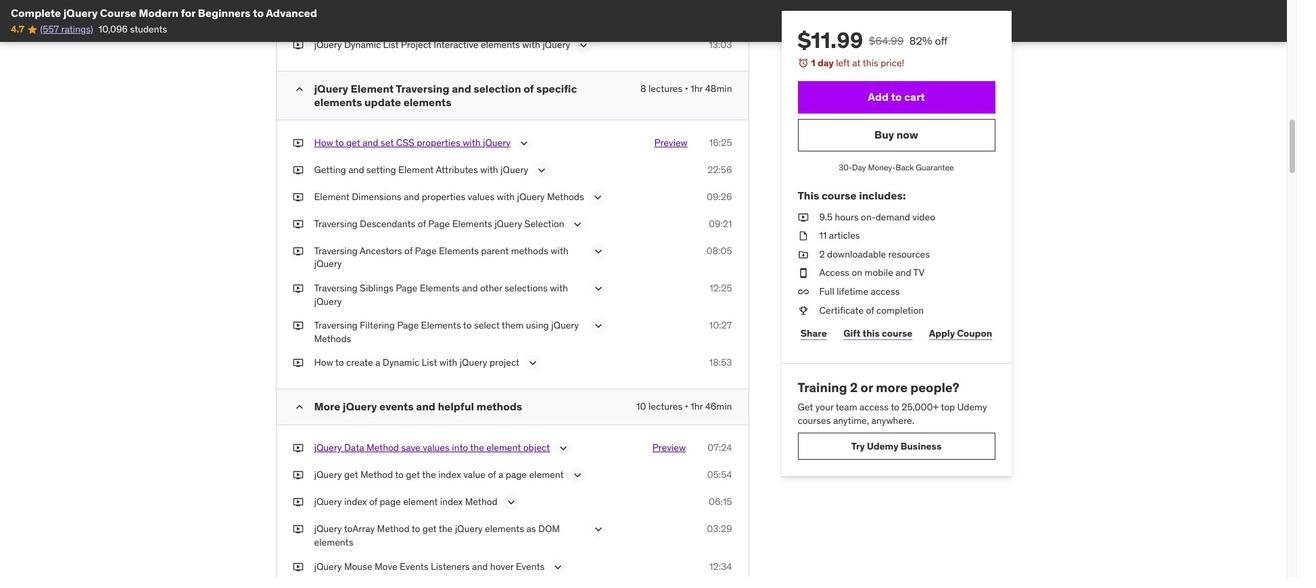 Task type: locate. For each thing, give the bounding box(es) containing it.
46min
[[705, 401, 732, 413]]

traversing for ancestors
[[314, 245, 358, 257]]

to up getting on the left of page
[[335, 136, 344, 149]]

0 horizontal spatial list
[[383, 39, 399, 51]]

of left the specific
[[524, 82, 534, 96]]

2 horizontal spatial the
[[470, 442, 484, 454]]

0 vertical spatial a
[[375, 357, 380, 369]]

0 vertical spatial dom
[[349, 1, 371, 14]]

method left save at the bottom left
[[367, 442, 399, 454]]

day
[[818, 57, 834, 69]]

method for jquery
[[377, 523, 410, 535]]

8 lectures • 1hr 48min
[[641, 83, 732, 95]]

advanced
[[266, 6, 317, 20]]

0 vertical spatial values
[[468, 191, 495, 203]]

1 vertical spatial list
[[422, 357, 437, 369]]

1 lectures from the top
[[649, 83, 683, 95]]

1 horizontal spatial udemy
[[957, 401, 987, 413]]

elements right small icon
[[314, 95, 362, 109]]

events right the hover
[[516, 560, 545, 573]]

this
[[798, 189, 819, 203]]

2
[[819, 248, 825, 260], [850, 380, 858, 396]]

0 horizontal spatial values
[[423, 442, 450, 454]]

82%
[[910, 34, 933, 47]]

jquery inside 'traversing filtering page elements to select them using jquery methods'
[[551, 319, 579, 332]]

element left class
[[521, 1, 556, 14]]

1 horizontal spatial dom
[[538, 523, 560, 535]]

preview left 16:25
[[654, 136, 688, 149]]

this right gift
[[863, 327, 880, 339]]

traversing inside 'traversing filtering page elements to select them using jquery methods'
[[314, 319, 358, 332]]

traversing left the filtering
[[314, 319, 358, 332]]

1hr left the '46min' on the right bottom of the page
[[691, 401, 703, 413]]

values
[[468, 191, 495, 203], [423, 442, 450, 454]]

and left the selection on the left top
[[452, 82, 471, 96]]

0 vertical spatial the
[[470, 442, 484, 454]]

descendants
[[360, 218, 416, 230]]

manipulation
[[373, 1, 428, 14]]

1 horizontal spatial events
[[516, 560, 545, 573]]

03:29
[[707, 523, 732, 535]]

and inside classes dom manipulation adding and removing element class with jquery
[[462, 1, 477, 14]]

page right siblings
[[396, 282, 418, 294]]

articles
[[829, 229, 860, 242]]

1 horizontal spatial a
[[498, 469, 503, 481]]

element down jquery get method to get the index value of a page element
[[403, 496, 438, 508]]

events
[[379, 400, 414, 414]]

methods inside traversing ancestors of page elements parent methods with jquery
[[511, 245, 548, 257]]

buy
[[875, 128, 894, 141]]

get down save at the bottom left
[[406, 469, 420, 481]]

with down selection
[[551, 245, 569, 257]]

the down jquery data method save values into the element object button
[[422, 469, 436, 481]]

methods
[[511, 245, 548, 257], [477, 400, 522, 414]]

1 vertical spatial a
[[498, 469, 503, 481]]

lectures right 8
[[649, 83, 683, 95]]

traversing down dimensions
[[314, 218, 358, 230]]

0 vertical spatial access
[[871, 285, 900, 298]]

show lecture description image
[[591, 191, 605, 204], [592, 245, 605, 258], [592, 282, 605, 296], [526, 357, 540, 370], [557, 442, 570, 455], [504, 496, 518, 510], [551, 560, 565, 574]]

method inside jquery data method save values into the element object button
[[367, 442, 399, 454]]

2 vertical spatial the
[[439, 523, 453, 535]]

0 horizontal spatial dynamic
[[344, 39, 381, 51]]

2 • from the top
[[685, 401, 688, 413]]

1 vertical spatial page
[[380, 496, 401, 508]]

elements down toarray
[[314, 536, 353, 549]]

elements down 'traversing siblings page elements and other selections with jquery'
[[421, 319, 461, 332]]

with down classes
[[314, 15, 332, 27]]

element up set
[[351, 82, 394, 96]]

how up getting on the left of page
[[314, 136, 333, 149]]

lectures right 10
[[649, 401, 683, 413]]

dom right as
[[538, 523, 560, 535]]

training 2 or more people? get your team access to 25,000+ top udemy courses anytime, anywhere.
[[798, 380, 987, 426]]

element
[[351, 82, 394, 96], [398, 164, 434, 176], [314, 191, 350, 203]]

dynamic
[[344, 39, 381, 51], [383, 357, 419, 369]]

values inside jquery data method save values into the element object button
[[423, 442, 450, 454]]

and left other
[[462, 282, 478, 294]]

page
[[428, 218, 450, 230], [415, 245, 437, 257], [396, 282, 418, 294], [397, 319, 419, 332]]

2 down 11
[[819, 248, 825, 260]]

to inside the training 2 or more people? get your team access to 25,000+ top udemy courses anytime, anywhere.
[[891, 401, 900, 413]]

dynamic down classes
[[344, 39, 381, 51]]

page inside 'traversing filtering page elements to select them using jquery methods'
[[397, 319, 419, 332]]

elements inside 'traversing siblings page elements and other selections with jquery'
[[420, 282, 460, 294]]

element left object
[[486, 442, 521, 454]]

0 vertical spatial this
[[863, 57, 879, 69]]

to inside 'traversing filtering page elements to select them using jquery methods'
[[463, 319, 472, 332]]

properties
[[417, 136, 460, 149], [422, 191, 466, 203]]

move
[[375, 560, 397, 573]]

$11.99 $64.99 82% off
[[798, 26, 948, 54]]

jquery inside classes dom manipulation adding and removing element class with jquery
[[334, 15, 362, 27]]

element down getting on the left of page
[[314, 191, 350, 203]]

index up toarray
[[344, 496, 367, 508]]

page right the filtering
[[397, 319, 419, 332]]

anywhere.
[[872, 414, 915, 426]]

1 • from the top
[[685, 83, 688, 95]]

get inside button
[[346, 136, 360, 149]]

how to get and set css properties with jquery
[[314, 136, 511, 149]]

class
[[558, 1, 580, 14]]

xsmall image for traversing ancestors of page elements parent methods with jquery
[[293, 245, 303, 258]]

get down jquery index of page element index method
[[423, 523, 437, 535]]

a right value
[[498, 469, 503, 481]]

08:05
[[707, 245, 732, 257]]

0 vertical spatial udemy
[[957, 401, 987, 413]]

properties up getting and setting element attributes with jquery
[[417, 136, 460, 149]]

jquery toarray method to get the jquery elements as dom elements
[[314, 523, 560, 549]]

other
[[480, 282, 502, 294]]

method down jquery index of page element index method
[[377, 523, 410, 535]]

how inside button
[[314, 136, 333, 149]]

•
[[685, 83, 688, 95], [685, 401, 688, 413]]

11 articles
[[819, 229, 860, 242]]

and left set
[[363, 136, 378, 149]]

2 1hr from the top
[[691, 401, 703, 413]]

gift this course link
[[841, 320, 916, 347]]

0 vertical spatial •
[[685, 83, 688, 95]]

elements down removing
[[481, 39, 520, 51]]

values left the into
[[423, 442, 450, 454]]

2 lectures from the top
[[649, 401, 683, 413]]

show lecture description image for traversing descendants of page elements jquery selection
[[571, 218, 585, 231]]

this
[[863, 57, 879, 69], [863, 327, 880, 339]]

traversing inside traversing ancestors of page elements parent methods with jquery
[[314, 245, 358, 257]]

1 horizontal spatial values
[[468, 191, 495, 203]]

siblings
[[360, 282, 394, 294]]

1 vertical spatial access
[[860, 401, 889, 413]]

the for index
[[422, 469, 436, 481]]

properties inside button
[[417, 136, 460, 149]]

show lecture description image for jquery mouse move events listeners and hover events
[[551, 560, 565, 574]]

2 downloadable resources
[[819, 248, 930, 260]]

the inside jquery toarray method to get the jquery elements as dom elements
[[439, 523, 453, 535]]

0 vertical spatial methods
[[511, 245, 548, 257]]

course down completion
[[882, 327, 913, 339]]

traversing for descendants
[[314, 218, 358, 230]]

money-
[[868, 162, 896, 172]]

access down mobile
[[871, 285, 900, 298]]

xsmall image for jquery get method to get the index value of a page element
[[293, 469, 303, 482]]

to down jquery index of page element index method
[[412, 523, 420, 535]]

8
[[641, 83, 646, 95]]

show lecture description image
[[577, 39, 591, 52], [517, 136, 531, 150], [535, 164, 549, 177], [571, 218, 585, 231], [592, 319, 605, 333], [571, 469, 584, 483], [592, 523, 605, 537]]

9.5 hours on-demand video
[[819, 211, 935, 223]]

page
[[506, 469, 527, 481], [380, 496, 401, 508]]

and left setting at the top left of page
[[348, 164, 364, 176]]

• left 48min
[[685, 83, 688, 95]]

1 vertical spatial methods
[[477, 400, 522, 414]]

this right "at"
[[863, 57, 879, 69]]

traversing
[[396, 82, 450, 96], [314, 218, 358, 230], [314, 245, 358, 257], [314, 282, 358, 294], [314, 319, 358, 332]]

try udemy business
[[851, 440, 942, 452]]

30-
[[839, 162, 852, 172]]

elements inside traversing ancestors of page elements parent methods with jquery
[[439, 245, 479, 257]]

traversing siblings page elements and other selections with jquery
[[314, 282, 568, 307]]

of inside traversing ancestors of page elements parent methods with jquery
[[405, 245, 413, 257]]

alarm image
[[798, 57, 809, 68]]

course up the hours
[[822, 189, 857, 203]]

0 horizontal spatial page
[[380, 496, 401, 508]]

xsmall image for traversing descendants of page elements jquery selection
[[293, 218, 303, 231]]

25,000+
[[902, 401, 939, 413]]

add
[[868, 90, 889, 103]]

the
[[470, 442, 484, 454], [422, 469, 436, 481], [439, 523, 453, 535]]

element
[[521, 1, 556, 14], [486, 442, 521, 454], [529, 469, 564, 481], [403, 496, 438, 508]]

complete
[[11, 6, 61, 20]]

0 vertical spatial properties
[[417, 136, 460, 149]]

how for how to get and set css properties with jquery
[[314, 136, 333, 149]]

show lecture description image for jquery dynamic list project interactive elements with jquery
[[577, 39, 591, 52]]

preview down 10 lectures • 1hr 46min
[[653, 442, 686, 454]]

with up the attributes
[[463, 136, 481, 149]]

1 vertical spatial dom
[[538, 523, 560, 535]]

small image
[[293, 401, 306, 414]]

10:27
[[709, 319, 732, 332]]

udemy right try
[[867, 440, 899, 452]]

modern
[[139, 6, 179, 20]]

1 vertical spatial methods
[[314, 333, 351, 345]]

price!
[[881, 57, 905, 69]]

0 vertical spatial element
[[351, 82, 394, 96]]

1 1hr from the top
[[691, 83, 703, 95]]

how left create
[[314, 357, 333, 369]]

1 vertical spatial 1hr
[[691, 401, 703, 413]]

0 horizontal spatial events
[[400, 560, 429, 573]]

training
[[798, 380, 847, 396]]

list down 'traversing filtering page elements to select them using jquery methods'
[[422, 357, 437, 369]]

elements down traversing ancestors of page elements parent methods with jquery
[[420, 282, 460, 294]]

dom right classes
[[349, 1, 371, 14]]

show lecture description image for jquery get method to get the index value of a page element
[[571, 469, 584, 483]]

06:15
[[709, 496, 732, 508]]

data
[[344, 442, 364, 454]]

1 vertical spatial element
[[398, 164, 434, 176]]

method inside jquery toarray method to get the jquery elements as dom elements
[[377, 523, 410, 535]]

events right move
[[400, 560, 429, 573]]

traversing descendants of page elements jquery selection
[[314, 218, 564, 230]]

object
[[523, 442, 550, 454]]

xsmall image
[[293, 39, 303, 52], [293, 136, 303, 150], [293, 164, 303, 177], [293, 218, 303, 231], [293, 245, 303, 258], [798, 304, 809, 317], [293, 319, 303, 333], [293, 469, 303, 482], [293, 496, 303, 509]]

dynamic right create
[[383, 357, 419, 369]]

0 vertical spatial lectures
[[649, 83, 683, 95]]

1 vertical spatial this
[[863, 327, 880, 339]]

the up listeners
[[439, 523, 453, 535]]

page down object
[[506, 469, 527, 481]]

with up the parent
[[497, 191, 515, 203]]

0 vertical spatial 1hr
[[691, 83, 703, 95]]

using
[[526, 319, 549, 332]]

jquery data method save values into the element object
[[314, 442, 550, 454]]

page down traversing descendants of page elements jquery selection
[[415, 245, 437, 257]]

1hr left 48min
[[691, 83, 703, 95]]

selections
[[505, 282, 548, 294]]

0 vertical spatial course
[[822, 189, 857, 203]]

show lecture description image for how to create a dynamic list with jquery project
[[526, 357, 540, 370]]

methods up create
[[314, 333, 351, 345]]

1 horizontal spatial page
[[506, 469, 527, 481]]

methods right the helpful
[[477, 400, 522, 414]]

the right the into
[[470, 442, 484, 454]]

elements down traversing descendants of page elements jquery selection
[[439, 245, 479, 257]]

0 horizontal spatial methods
[[314, 333, 351, 345]]

resources
[[889, 248, 930, 260]]

of up toarray
[[369, 496, 377, 508]]

1 vertical spatial 2
[[850, 380, 858, 396]]

element down the how to get and set css properties with jquery button
[[398, 164, 434, 176]]

to inside jquery toarray method to get the jquery elements as dom elements
[[412, 523, 420, 535]]

elements up how to get and set css properties with jquery
[[404, 95, 452, 109]]

• left the '46min' on the right bottom of the page
[[685, 401, 688, 413]]

method
[[367, 442, 399, 454], [361, 469, 393, 481], [465, 496, 498, 508], [377, 523, 410, 535]]

traversing left ancestors
[[314, 245, 358, 257]]

page inside traversing ancestors of page elements parent methods with jquery
[[415, 245, 437, 257]]

list
[[383, 39, 399, 51], [422, 357, 437, 369]]

access down or on the bottom of the page
[[860, 401, 889, 413]]

10 lectures • 1hr 46min
[[637, 401, 732, 413]]

traversing down project
[[396, 82, 450, 96]]

traversing inside 'traversing siblings page elements and other selections with jquery'
[[314, 282, 358, 294]]

small image
[[293, 83, 306, 96]]

into
[[452, 442, 468, 454]]

how to create a dynamic list with jquery project
[[314, 357, 520, 369]]

show lecture description image for jquery toarray method to get the jquery elements as dom elements
[[592, 523, 605, 537]]

1 vertical spatial values
[[423, 442, 450, 454]]

1 vertical spatial lectures
[[649, 401, 683, 413]]

get left set
[[346, 136, 360, 149]]

classes
[[314, 1, 347, 14]]

share
[[801, 327, 827, 339]]

preview
[[654, 136, 688, 149], [653, 442, 686, 454]]

method down value
[[465, 496, 498, 508]]

values down the attributes
[[468, 191, 495, 203]]

index down jquery get method to get the index value of a page element
[[440, 496, 463, 508]]

1 vertical spatial dynamic
[[383, 357, 419, 369]]

events
[[400, 560, 429, 573], [516, 560, 545, 573]]

a right create
[[375, 357, 380, 369]]

with inside traversing ancestors of page elements parent methods with jquery
[[551, 245, 569, 257]]

1 vertical spatial how
[[314, 357, 333, 369]]

elements inside 'traversing filtering page elements to select them using jquery methods'
[[421, 319, 461, 332]]

0 horizontal spatial the
[[422, 469, 436, 481]]

1 how from the top
[[314, 136, 333, 149]]

0 vertical spatial preview
[[654, 136, 688, 149]]

page down jquery get method to get the index value of a page element
[[380, 496, 401, 508]]

xsmall image
[[293, 1, 303, 15], [293, 191, 303, 204], [798, 211, 809, 224], [798, 229, 809, 243], [798, 248, 809, 261], [798, 267, 809, 280], [293, 282, 303, 295], [798, 285, 809, 299], [293, 357, 303, 370], [293, 442, 303, 455], [293, 523, 303, 536], [293, 560, 303, 574]]

1 horizontal spatial the
[[439, 523, 453, 535]]

to up "anywhere."
[[891, 401, 900, 413]]

back
[[896, 162, 914, 172]]

0 vertical spatial 2
[[819, 248, 825, 260]]

traversing left siblings
[[314, 282, 358, 294]]

1 horizontal spatial 2
[[850, 380, 858, 396]]

1 vertical spatial the
[[422, 469, 436, 481]]

udemy inside the training 2 or more people? get your team access to 25,000+ top udemy courses anytime, anywhere.
[[957, 401, 987, 413]]

and left tv
[[896, 267, 912, 279]]

index left value
[[438, 469, 461, 481]]

0 horizontal spatial dom
[[349, 1, 371, 14]]

2 vertical spatial element
[[314, 191, 350, 203]]

with inside button
[[463, 136, 481, 149]]

elements up the parent
[[452, 218, 492, 230]]

and right adding
[[462, 1, 477, 14]]

value
[[463, 469, 486, 481]]

0 vertical spatial methods
[[547, 191, 584, 203]]

1 horizontal spatial course
[[882, 327, 913, 339]]

2 how from the top
[[314, 357, 333, 369]]

and inside button
[[363, 136, 378, 149]]

1 horizontal spatial element
[[351, 82, 394, 96]]

people?
[[911, 380, 960, 396]]

1 vertical spatial preview
[[653, 442, 686, 454]]

method down data
[[361, 469, 393, 481]]

0 horizontal spatial udemy
[[867, 440, 899, 452]]

traversing inside jquery element traversing and selection of specific elements update elements
[[396, 82, 450, 96]]

udemy right top
[[957, 401, 987, 413]]

udemy
[[957, 401, 987, 413], [867, 440, 899, 452]]

of inside jquery element traversing and selection of specific elements update elements
[[524, 82, 534, 96]]

traversing filtering page elements to select them using jquery methods
[[314, 319, 579, 345]]

1 horizontal spatial methods
[[547, 191, 584, 203]]

anytime,
[[833, 414, 869, 426]]

now
[[897, 128, 919, 141]]

0 vertical spatial how
[[314, 136, 333, 149]]

0 vertical spatial list
[[383, 39, 399, 51]]

1 vertical spatial •
[[685, 401, 688, 413]]

guarantee
[[916, 162, 954, 172]]

add to cart button
[[798, 81, 995, 113]]

to left select
[[463, 319, 472, 332]]



Task type: vqa. For each thing, say whether or not it's contained in the screenshot.


Task type: describe. For each thing, give the bounding box(es) containing it.
jquery inside jquery element traversing and selection of specific elements update elements
[[314, 82, 348, 96]]

method for index
[[361, 469, 393, 481]]

12:34
[[710, 560, 732, 573]]

interactive
[[434, 39, 479, 51]]

toarray
[[344, 523, 375, 535]]

22:56
[[708, 164, 732, 176]]

apply
[[929, 327, 955, 339]]

dom inside classes dom manipulation adding and removing element class with jquery
[[349, 1, 371, 14]]

traversing for filtering
[[314, 319, 358, 332]]

18:53
[[709, 357, 732, 369]]

to up jquery index of page element index method
[[395, 469, 404, 481]]

coupon
[[957, 327, 992, 339]]

method for the
[[367, 442, 399, 454]]

16:25
[[709, 136, 732, 149]]

xsmall image for traversing filtering page elements to select them using jquery methods
[[293, 319, 303, 333]]

course
[[100, 6, 136, 20]]

buy now
[[875, 128, 919, 141]]

the for jquery
[[439, 523, 453, 535]]

cart
[[904, 90, 925, 103]]

create
[[346, 357, 373, 369]]

show lecture description image for traversing ancestors of page elements parent methods with jquery
[[592, 245, 605, 258]]

0 vertical spatial dynamic
[[344, 39, 381, 51]]

methods inside 'traversing filtering page elements to select them using jquery methods'
[[314, 333, 351, 345]]

listeners
[[431, 560, 470, 573]]

mouse
[[344, 560, 372, 573]]

lectures for more jquery events and helpful methods
[[649, 401, 683, 413]]

2 this from the top
[[863, 327, 880, 339]]

0 horizontal spatial a
[[375, 357, 380, 369]]

jquery inside 'traversing siblings page elements and other selections with jquery'
[[314, 295, 342, 307]]

0 horizontal spatial 2
[[819, 248, 825, 260]]

full
[[819, 285, 835, 298]]

show lecture description image for traversing filtering page elements to select them using jquery methods
[[592, 319, 605, 333]]

9.5
[[819, 211, 833, 223]]

0 horizontal spatial element
[[314, 191, 350, 203]]

certificate
[[819, 304, 864, 316]]

downloadable
[[827, 248, 886, 260]]

demand
[[876, 211, 910, 223]]

lifetime
[[837, 285, 869, 298]]

access inside the training 2 or more people? get your team access to 25,000+ top udemy courses anytime, anywhere.
[[860, 401, 889, 413]]

business
[[901, 440, 942, 452]]

try udemy business link
[[798, 433, 995, 460]]

the inside jquery data method save values into the element object button
[[470, 442, 484, 454]]

your
[[816, 401, 834, 413]]

show lecture description image for jquery index of page element index method
[[504, 496, 518, 510]]

attributes
[[436, 164, 478, 176]]

mobile
[[865, 267, 893, 279]]

element inside classes dom manipulation adding and removing element class with jquery
[[521, 1, 556, 14]]

show lecture description image for element dimensions and properties values with jquery methods
[[591, 191, 605, 204]]

1hr for jquery element traversing and selection of specific elements update elements
[[691, 83, 703, 95]]

2 events from the left
[[516, 560, 545, 573]]

of down the full lifetime access
[[866, 304, 874, 316]]

0 vertical spatial page
[[506, 469, 527, 481]]

1 this from the top
[[863, 57, 879, 69]]

completion
[[877, 304, 924, 316]]

dom inside jquery toarray method to get the jquery elements as dom elements
[[538, 523, 560, 535]]

of right descendants
[[418, 218, 426, 230]]

xsmall image for jquery index of page element index method
[[293, 496, 303, 509]]

to left create
[[335, 357, 344, 369]]

09:26
[[707, 191, 732, 203]]

classes dom manipulation adding and removing element class with jquery
[[314, 1, 580, 27]]

removing
[[480, 1, 519, 14]]

07:24
[[708, 442, 732, 454]]

to left advanced
[[253, 6, 264, 20]]

get
[[798, 401, 813, 413]]

for
[[181, 6, 196, 20]]

left
[[836, 57, 850, 69]]

09:21
[[709, 218, 732, 230]]

certificate of completion
[[819, 304, 924, 316]]

elements left as
[[485, 523, 524, 535]]

get down data
[[344, 469, 358, 481]]

this course includes:
[[798, 189, 906, 203]]

them
[[502, 319, 524, 332]]

1 horizontal spatial list
[[422, 357, 437, 369]]

element dimensions and properties values with jquery methods
[[314, 191, 584, 203]]

gift
[[844, 327, 861, 339]]

1 horizontal spatial dynamic
[[383, 357, 419, 369]]

with right the attributes
[[480, 164, 498, 176]]

and down getting and setting element attributes with jquery
[[404, 191, 420, 203]]

preview for more jquery events and helpful methods
[[653, 442, 686, 454]]

and right "events"
[[416, 400, 436, 414]]

element inside button
[[486, 442, 521, 454]]

48min
[[705, 83, 732, 95]]

• for jquery element traversing and selection of specific elements update elements
[[685, 83, 688, 95]]

show lecture description image for traversing siblings page elements and other selections with jquery
[[592, 282, 605, 296]]

get inside jquery toarray method to get the jquery elements as dom elements
[[423, 523, 437, 535]]

access on mobile and tv
[[819, 267, 925, 279]]

parent
[[481, 245, 509, 257]]

1 vertical spatial properties
[[422, 191, 466, 203]]

1 day left at this price!
[[811, 57, 905, 69]]

lectures for jquery element traversing and selection of specific elements update elements
[[649, 83, 683, 95]]

and inside 'traversing siblings page elements and other selections with jquery'
[[462, 282, 478, 294]]

jquery element traversing and selection of specific elements update elements
[[314, 82, 577, 109]]

values for properties
[[468, 191, 495, 203]]

page down element dimensions and properties values with jquery methods
[[428, 218, 450, 230]]

12:25
[[710, 282, 732, 294]]

• for more jquery events and helpful methods
[[685, 401, 688, 413]]

full lifetime access
[[819, 285, 900, 298]]

with inside 'traversing siblings page elements and other selections with jquery'
[[550, 282, 568, 294]]

with up the specific
[[522, 39, 540, 51]]

tv
[[914, 267, 925, 279]]

complete jquery course modern for beginners to advanced
[[11, 6, 317, 20]]

selection
[[474, 82, 521, 96]]

setting
[[367, 164, 396, 176]]

values for save
[[423, 442, 450, 454]]

and inside jquery element traversing and selection of specific elements update elements
[[452, 82, 471, 96]]

filtering
[[360, 319, 395, 332]]

element inside jquery element traversing and selection of specific elements update elements
[[351, 82, 394, 96]]

with inside classes dom manipulation adding and removing element class with jquery
[[314, 15, 332, 27]]

10,096 students
[[99, 23, 167, 35]]

jquery dynamic list project interactive elements with jquery
[[314, 39, 570, 51]]

with down 'traversing filtering page elements to select them using jquery methods'
[[439, 357, 457, 369]]

jquery inside traversing ancestors of page elements parent methods with jquery
[[314, 258, 342, 270]]

team
[[836, 401, 857, 413]]

add to cart
[[868, 90, 925, 103]]

getting and setting element attributes with jquery
[[314, 164, 528, 176]]

specific
[[536, 82, 577, 96]]

to left cart
[[891, 90, 902, 103]]

element down object
[[529, 469, 564, 481]]

access
[[819, 267, 850, 279]]

show lecture description image for getting and setting element attributes with jquery
[[535, 164, 549, 177]]

1 vertical spatial udemy
[[867, 440, 899, 452]]

hours
[[835, 211, 859, 223]]

page inside 'traversing siblings page elements and other selections with jquery'
[[396, 282, 418, 294]]

and left the hover
[[472, 560, 488, 573]]

as
[[527, 523, 536, 535]]

1 events from the left
[[400, 560, 429, 573]]

on
[[852, 267, 863, 279]]

dimensions
[[352, 191, 402, 203]]

xsmall image for getting and setting element attributes with jquery
[[293, 164, 303, 177]]

off
[[935, 34, 948, 47]]

traversing for siblings
[[314, 282, 358, 294]]

jquery index of page element index method
[[314, 496, 498, 508]]

4.7
[[11, 23, 24, 35]]

adding
[[430, 1, 459, 14]]

how for how to create a dynamic list with jquery project
[[314, 357, 333, 369]]

traversing ancestors of page elements parent methods with jquery
[[314, 245, 569, 270]]

video
[[913, 211, 935, 223]]

update
[[365, 95, 401, 109]]

xsmall image for jquery dynamic list project interactive elements with jquery
[[293, 39, 303, 52]]

preview for jquery element traversing and selection of specific elements update elements
[[654, 136, 688, 149]]

more
[[876, 380, 908, 396]]

apply coupon button
[[926, 320, 995, 347]]

1 vertical spatial course
[[882, 327, 913, 339]]

2 inside the training 2 or more people? get your team access to 25,000+ top udemy courses anytime, anywhere.
[[850, 380, 858, 396]]

ratings)
[[61, 23, 93, 35]]

0 horizontal spatial course
[[822, 189, 857, 203]]

top
[[941, 401, 955, 413]]

2 horizontal spatial element
[[398, 164, 434, 176]]

on-
[[861, 211, 876, 223]]

of right value
[[488, 469, 496, 481]]

or
[[861, 380, 873, 396]]

includes:
[[859, 189, 906, 203]]

1hr for more jquery events and helpful methods
[[691, 401, 703, 413]]

jquery mouse move events listeners and hover events
[[314, 560, 545, 573]]



